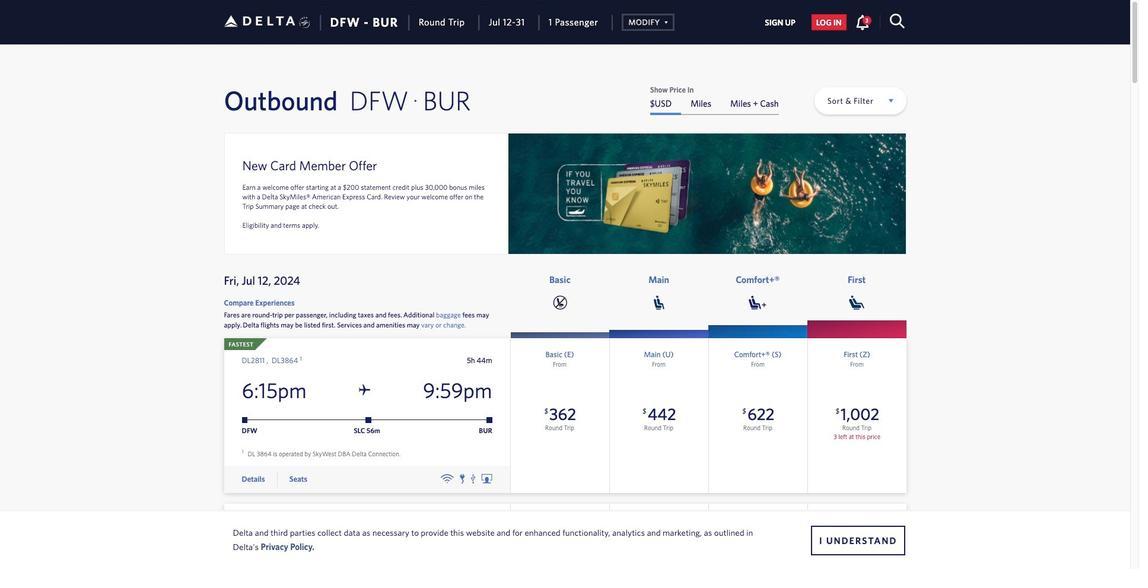 Task type: describe. For each thing, give the bounding box(es) containing it.
advsearchtriangle image
[[660, 16, 668, 27]]

main image
[[654, 296, 665, 310]]

110v ac power image
[[460, 474, 465, 484]]

plane image
[[359, 384, 371, 396]]

delta air lines image
[[224, 3, 295, 40]]

banner image image
[[509, 134, 906, 254]]

usb power image
[[471, 474, 476, 484]]

wi fi image
[[441, 474, 454, 484]]

basic image
[[553, 296, 567, 310]]



Task type: locate. For each thing, give the bounding box(es) containing it.
personal entertainment image
[[482, 474, 492, 484]]

show price in element
[[650, 86, 779, 94]]

comfort+&#174; image
[[749, 296, 767, 310]]

first image
[[850, 296, 865, 310]]

skyteam image
[[299, 4, 310, 41]]

main content
[[650, 86, 779, 115]]



Task type: vqa. For each thing, say whether or not it's contained in the screenshot.
'USB Power' image
yes



